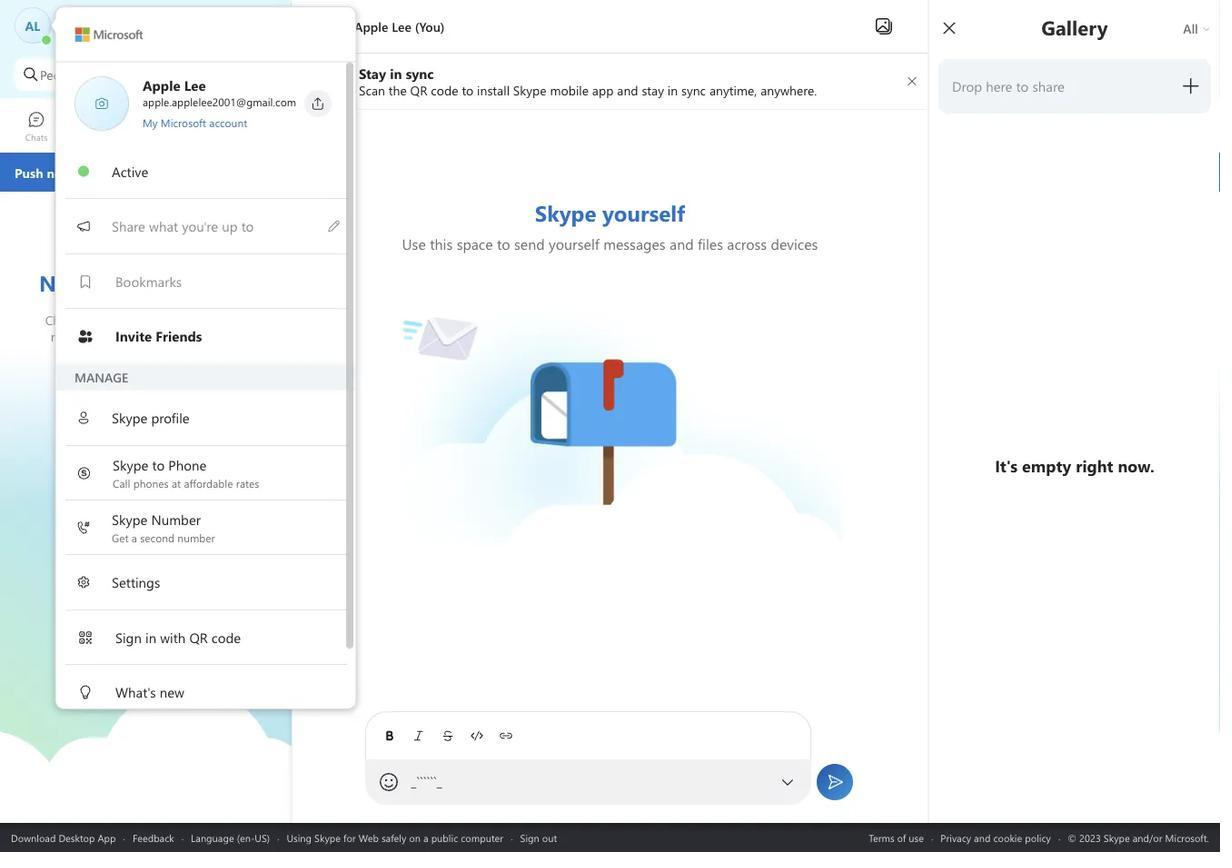 Task type: vqa. For each thing, say whether or not it's contained in the screenshot.
Cambridge,
no



Task type: locate. For each thing, give the bounding box(es) containing it.
terms
[[869, 831, 895, 845]]

0 horizontal spatial a
[[76, 30, 82, 44]]

desktop
[[59, 831, 95, 845]]

web
[[190, 66, 214, 83]]

safely
[[382, 831, 407, 845]]

messages,
[[130, 66, 187, 83]]

terms of use
[[869, 831, 924, 845]]

sign out
[[520, 831, 557, 845]]

language (en-us)
[[191, 831, 270, 845]]

terms of use link
[[869, 831, 924, 845]]

0 vertical spatial a
[[76, 30, 82, 44]]

my
[[143, 115, 158, 130]]

people, groups, messages, web
[[40, 66, 214, 83]]

for
[[344, 831, 356, 845]]

status
[[85, 30, 113, 44]]

people, groups, messages, web button
[[15, 58, 241, 91]]

groups,
[[84, 66, 126, 83]]

account
[[209, 115, 247, 130]]

of
[[898, 831, 907, 845]]

skype
[[315, 831, 341, 845]]

feedback
[[133, 831, 174, 845]]

computer
[[461, 831, 504, 845]]

out
[[542, 831, 557, 845]]

tab list
[[0, 103, 292, 153]]

1 horizontal spatial a
[[424, 831, 429, 845]]

a right set
[[76, 30, 82, 44]]

a right on
[[424, 831, 429, 845]]

cookie
[[994, 831, 1023, 845]]

us)
[[255, 831, 270, 845]]

Type a message text field
[[411, 774, 766, 790]]

_``````_
[[411, 774, 442, 790]]

(en-
[[237, 831, 255, 845]]

1 vertical spatial a
[[424, 831, 429, 845]]

a
[[76, 30, 82, 44], [424, 831, 429, 845]]



Task type: describe. For each thing, give the bounding box(es) containing it.
and
[[975, 831, 991, 845]]

sign out link
[[520, 831, 557, 845]]

using
[[287, 831, 312, 845]]

people,
[[40, 66, 81, 83]]

set
[[58, 30, 73, 44]]

microsoft
[[161, 115, 206, 130]]

privacy and cookie policy link
[[941, 831, 1052, 845]]

set a status button
[[58, 25, 238, 44]]

language
[[191, 831, 234, 845]]

feedback link
[[133, 831, 174, 845]]

public
[[431, 831, 458, 845]]

web
[[359, 831, 379, 845]]

on
[[409, 831, 421, 845]]

download
[[11, 831, 56, 845]]

privacy and cookie policy
[[941, 831, 1052, 845]]

use
[[909, 831, 924, 845]]

language (en-us) link
[[191, 831, 270, 845]]

policy
[[1026, 831, 1052, 845]]

app
[[98, 831, 116, 845]]

download desktop app
[[11, 831, 116, 845]]

set a status
[[58, 30, 113, 44]]

download desktop app link
[[11, 831, 116, 845]]

my microsoft account
[[143, 115, 247, 130]]

bell
[[91, 493, 115, 512]]

a inside button
[[76, 30, 82, 44]]

using skype for web safely on a public computer
[[287, 831, 504, 845]]

using skype for web safely on a public computer link
[[287, 831, 504, 845]]

privacy
[[941, 831, 972, 845]]

sign
[[520, 831, 540, 845]]

my microsoft account link
[[143, 115, 247, 130]]



